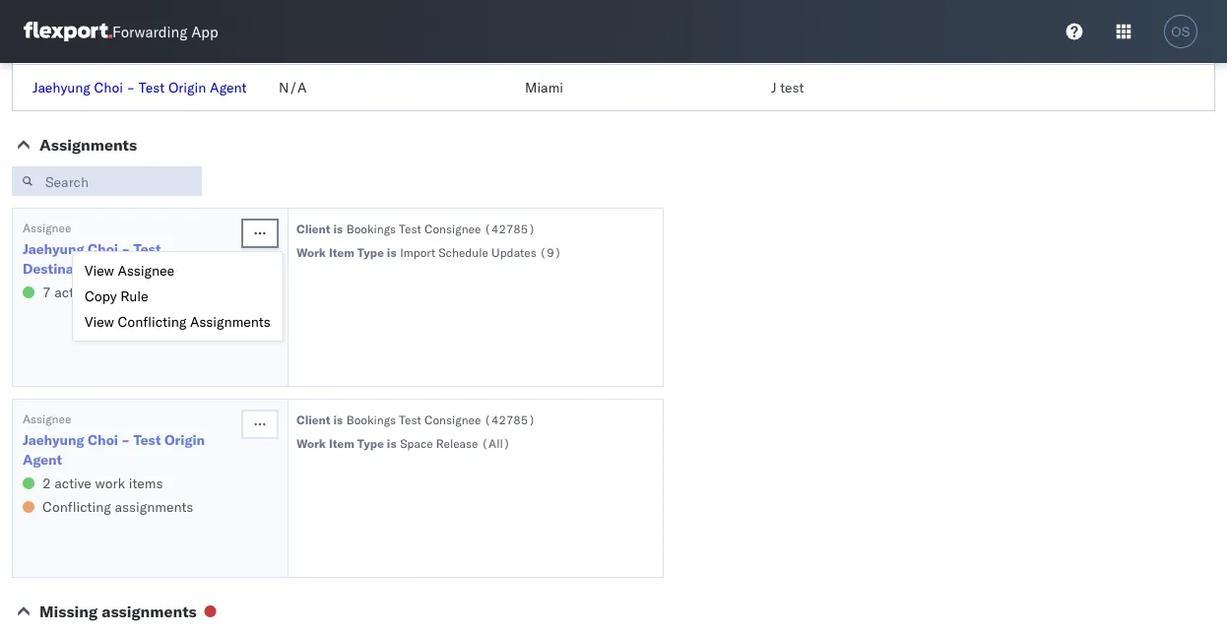 Task type: describe. For each thing, give the bounding box(es) containing it.
forwarding app
[[112, 22, 218, 41]]

2
[[42, 475, 51, 492]]

agent for jaehyung choi - test origin agent
[[23, 451, 62, 468]]

origin inside assignee jaehyung choi - test origin agent
[[164, 432, 205, 449]]

0 vertical spatial jaehyung choi - test origin agent link
[[33, 79, 247, 96]]

(42785) for jaehyung choi - test destination agent
[[484, 221, 536, 236]]

client for jaehyung choi - test origin agent
[[297, 412, 331, 427]]

view assignee copy rule view conflicting assignments
[[85, 262, 271, 331]]

destination
[[23, 260, 99, 277]]

copy
[[85, 288, 117, 305]]

n/a
[[279, 79, 307, 96]]

import schedule updates (9)
[[400, 245, 562, 260]]

jaehyung choi - test destination agent link
[[23, 239, 239, 279]]

- for jaehyung choi - test destination agent
[[121, 240, 130, 258]]

conflicting inside the view assignee copy rule view conflicting assignments
[[118, 313, 187, 331]]

(9)
[[540, 245, 562, 260]]

space
[[400, 436, 433, 451]]

2 view from the top
[[85, 313, 114, 331]]

client is bookings test consignee (42785) for jaehyung choi - test destination agent
[[297, 221, 536, 236]]

1 vertical spatial conflicting
[[42, 499, 111, 516]]

work for origin
[[95, 475, 125, 492]]

item for jaehyung choi - test destination agent
[[329, 245, 355, 260]]

test
[[780, 79, 804, 96]]

0 vertical spatial choi
[[94, 79, 123, 96]]

2 active work items
[[42, 475, 163, 492]]

work item type is for jaehyung choi - test origin agent
[[297, 436, 397, 451]]

(42785) for jaehyung choi - test origin agent
[[484, 412, 536, 427]]

1 view from the top
[[85, 262, 114, 279]]

bookings for jaehyung choi - test destination agent
[[347, 221, 396, 236]]

jaehyung for jaehyung choi - test origin agent
[[23, 432, 84, 449]]

work for jaehyung choi - test destination agent
[[297, 245, 326, 260]]

conflicting assignments
[[42, 499, 193, 516]]

agent for jaehyung choi - test destination agent
[[103, 260, 142, 277]]

assignee jaehyung choi - test origin agent
[[23, 411, 205, 468]]

7 active work items
[[42, 284, 163, 301]]

assignments inside the view assignee copy rule view conflicting assignments
[[190, 313, 271, 331]]

type for jaehyung choi - test origin agent
[[357, 436, 384, 451]]

jaehyung for jaehyung choi - test destination agent
[[23, 240, 84, 258]]

- for jaehyung choi - test origin agent
[[121, 432, 130, 449]]

import
[[400, 245, 436, 260]]

client is bookings test consignee (42785) for jaehyung choi - test origin agent
[[297, 412, 536, 427]]

0 vertical spatial jaehyung
[[33, 79, 90, 96]]

active for 2
[[55, 475, 91, 492]]

rule
[[120, 288, 148, 305]]



Task type: vqa. For each thing, say whether or not it's contained in the screenshot.
10:00 PM MDT, Aug 16, 2023's Integration
no



Task type: locate. For each thing, give the bounding box(es) containing it.
1 vertical spatial client
[[297, 412, 331, 427]]

1 vertical spatial choi
[[88, 240, 118, 258]]

(42785) up (all)
[[484, 412, 536, 427]]

1 vertical spatial jaehyung choi - test origin agent link
[[23, 431, 239, 470]]

jaehyung down flexport. image
[[33, 79, 90, 96]]

1 vertical spatial view
[[85, 313, 114, 331]]

assignee up 2
[[23, 411, 71, 426]]

items up "conflicting assignments"
[[129, 475, 163, 492]]

1 item from the top
[[329, 245, 355, 260]]

jaehyung up "destination"
[[23, 240, 84, 258]]

0 vertical spatial type
[[357, 245, 384, 260]]

0 vertical spatial conflicting
[[118, 313, 187, 331]]

jaehyung choi - test origin agent link down forwarding
[[33, 79, 247, 96]]

work for destination
[[95, 284, 125, 301]]

2 work from the top
[[297, 436, 326, 451]]

agent inside assignee jaehyung choi - test destination agent
[[103, 260, 142, 277]]

0 vertical spatial (42785)
[[484, 221, 536, 236]]

1 vertical spatial origin
[[164, 432, 205, 449]]

assignments for conflicting assignments
[[115, 499, 193, 516]]

0 vertical spatial work item type is
[[297, 245, 397, 260]]

(42785)
[[484, 221, 536, 236], [484, 412, 536, 427]]

origin
[[168, 79, 206, 96], [164, 432, 205, 449]]

view up 7 active work items
[[85, 262, 114, 279]]

choi for jaehyung choi - test origin agent
[[88, 432, 118, 449]]

2 vertical spatial choi
[[88, 432, 118, 449]]

1 vertical spatial assignee
[[118, 262, 175, 279]]

0 vertical spatial -
[[127, 79, 135, 96]]

test up 2 active work items
[[133, 432, 161, 449]]

test up rule
[[133, 240, 161, 258]]

work down the jaehyung choi - test destination agent link
[[95, 284, 125, 301]]

0 vertical spatial work
[[297, 245, 326, 260]]

- down forwarding app 'link'
[[127, 79, 135, 96]]

choi
[[94, 79, 123, 96], [88, 240, 118, 258], [88, 432, 118, 449]]

2 item from the top
[[329, 436, 355, 451]]

2 (42785) from the top
[[484, 412, 536, 427]]

consignee for jaehyung choi - test origin agent
[[425, 412, 481, 427]]

0 horizontal spatial agent
[[23, 451, 62, 468]]

assignee jaehyung choi - test destination agent
[[23, 220, 161, 277]]

view down "copy"
[[85, 313, 114, 331]]

agent
[[210, 79, 247, 96], [103, 260, 142, 277], [23, 451, 62, 468]]

1 vertical spatial -
[[121, 240, 130, 258]]

1 client from the top
[[297, 221, 331, 236]]

1 vertical spatial items
[[129, 475, 163, 492]]

type
[[357, 245, 384, 260], [357, 436, 384, 451]]

origin down app
[[168, 79, 206, 96]]

client is bookings test consignee (42785) up import
[[297, 221, 536, 236]]

- up rule
[[121, 240, 130, 258]]

- inside assignee jaehyung choi - test destination agent
[[121, 240, 130, 258]]

work item type is left import
[[297, 245, 397, 260]]

1 vertical spatial jaehyung
[[23, 240, 84, 258]]

conflicting down 2 active work items
[[42, 499, 111, 516]]

1 vertical spatial type
[[357, 436, 384, 451]]

1 type from the top
[[357, 245, 384, 260]]

1 work item type is from the top
[[297, 245, 397, 260]]

assignments down 2 active work items
[[115, 499, 193, 516]]

1 vertical spatial item
[[329, 436, 355, 451]]

1 vertical spatial assignments
[[190, 313, 271, 331]]

item for jaehyung choi - test origin agent
[[329, 436, 355, 451]]

1 bookings from the top
[[347, 221, 396, 236]]

app
[[191, 22, 218, 41]]

1 vertical spatial agent
[[103, 260, 142, 277]]

updates
[[492, 245, 537, 260]]

jaehyung inside assignee jaehyung choi - test origin agent
[[23, 432, 84, 449]]

2 vertical spatial jaehyung
[[23, 432, 84, 449]]

missing assignments
[[39, 602, 197, 622]]

0 horizontal spatial assignments
[[39, 135, 137, 155]]

space release (all)
[[400, 436, 511, 451]]

0 horizontal spatial conflicting
[[42, 499, 111, 516]]

2 client is bookings test consignee (42785) from the top
[[297, 412, 536, 427]]

2 active from the top
[[55, 475, 91, 492]]

agent inside assignee jaehyung choi - test origin agent
[[23, 451, 62, 468]]

agent down app
[[210, 79, 247, 96]]

assignee inside the view assignee copy rule view conflicting assignments
[[118, 262, 175, 279]]

1 vertical spatial consignee
[[425, 412, 481, 427]]

consignee up schedule
[[425, 221, 481, 236]]

items
[[129, 284, 163, 301], [129, 475, 163, 492]]

work item type is for jaehyung choi - test destination agent
[[297, 245, 397, 260]]

assignments for missing assignments
[[102, 602, 197, 622]]

type for jaehyung choi - test destination agent
[[357, 245, 384, 260]]

2 vertical spatial agent
[[23, 451, 62, 468]]

assignee
[[23, 220, 71, 235], [118, 262, 175, 279], [23, 411, 71, 426]]

1 items from the top
[[129, 284, 163, 301]]

test up space
[[399, 412, 421, 427]]

choi inside assignee jaehyung choi - test origin agent
[[88, 432, 118, 449]]

choi up 2 active work items
[[88, 432, 118, 449]]

test inside assignee jaehyung choi - test destination agent
[[133, 240, 161, 258]]

1 vertical spatial work
[[297, 436, 326, 451]]

choi up 7 active work items
[[88, 240, 118, 258]]

1 vertical spatial (42785)
[[484, 412, 536, 427]]

release
[[436, 436, 478, 451]]

2 vertical spatial assignee
[[23, 411, 71, 426]]

bookings
[[347, 221, 396, 236], [347, 412, 396, 427]]

0 vertical spatial assignments
[[115, 499, 193, 516]]

assignee for origin
[[23, 411, 71, 426]]

client for jaehyung choi - test destination agent
[[297, 221, 331, 236]]

active right 7
[[55, 284, 91, 301]]

1 horizontal spatial assignments
[[190, 313, 271, 331]]

assignments
[[39, 135, 137, 155], [190, 313, 271, 331]]

schedule
[[439, 245, 489, 260]]

items down the jaehyung choi - test destination agent link
[[129, 284, 163, 301]]

items for 2 active work items
[[129, 475, 163, 492]]

7
[[42, 284, 51, 301]]

item left space
[[329, 436, 355, 451]]

view
[[85, 262, 114, 279], [85, 313, 114, 331]]

miami
[[525, 79, 564, 96]]

active for 7
[[55, 284, 91, 301]]

jaehyung up 2
[[23, 432, 84, 449]]

agent up 2
[[23, 451, 62, 468]]

work
[[95, 284, 125, 301], [95, 475, 125, 492]]

jaehyung choi - test origin agent link
[[33, 79, 247, 96], [23, 431, 239, 470]]

type left import
[[357, 245, 384, 260]]

1 work from the top
[[95, 284, 125, 301]]

os
[[1172, 24, 1191, 39]]

forwarding
[[112, 22, 187, 41]]

2 type from the top
[[357, 436, 384, 451]]

1 work from the top
[[297, 245, 326, 260]]

origin up "conflicting assignments"
[[164, 432, 205, 449]]

test down forwarding
[[139, 79, 165, 96]]

2 work item type is from the top
[[297, 436, 397, 451]]

0 vertical spatial bookings
[[347, 221, 396, 236]]

0 vertical spatial consignee
[[425, 221, 481, 236]]

-
[[127, 79, 135, 96], [121, 240, 130, 258], [121, 432, 130, 449]]

- inside assignee jaehyung choi - test origin agent
[[121, 432, 130, 449]]

test up import
[[399, 221, 421, 236]]

2 client from the top
[[297, 412, 331, 427]]

jaehyung choi - test origin agent
[[33, 79, 247, 96]]

conflicting
[[118, 313, 187, 331], [42, 499, 111, 516]]

jaehyung choi - test origin agent link up 2 active work items
[[23, 431, 239, 470]]

0 vertical spatial items
[[129, 284, 163, 301]]

assignee for destination
[[23, 220, 71, 235]]

j
[[771, 79, 777, 96]]

choi inside assignee jaehyung choi - test destination agent
[[88, 240, 118, 258]]

active right 2
[[55, 475, 91, 492]]

1 horizontal spatial conflicting
[[118, 313, 187, 331]]

(all)
[[481, 436, 511, 451]]

0 vertical spatial active
[[55, 284, 91, 301]]

consignee
[[425, 221, 481, 236], [425, 412, 481, 427]]

0 vertical spatial item
[[329, 245, 355, 260]]

work for jaehyung choi - test origin agent
[[297, 436, 326, 451]]

0 vertical spatial client is bookings test consignee (42785)
[[297, 221, 536, 236]]

client
[[297, 221, 331, 236], [297, 412, 331, 427]]

0 vertical spatial assignments
[[39, 135, 137, 155]]

assignee inside assignee jaehyung choi - test origin agent
[[23, 411, 71, 426]]

2 horizontal spatial agent
[[210, 79, 247, 96]]

2 work from the top
[[95, 475, 125, 492]]

work
[[297, 245, 326, 260], [297, 436, 326, 451]]

assignee inside assignee jaehyung choi - test destination agent
[[23, 220, 71, 235]]

1 vertical spatial active
[[55, 475, 91, 492]]

2 bookings from the top
[[347, 412, 396, 427]]

1 active from the top
[[55, 284, 91, 301]]

1 horizontal spatial agent
[[103, 260, 142, 277]]

1 vertical spatial work
[[95, 475, 125, 492]]

(42785) up updates
[[484, 221, 536, 236]]

missing
[[39, 602, 98, 622]]

0 vertical spatial assignee
[[23, 220, 71, 235]]

work item type is left space
[[297, 436, 397, 451]]

jaehyung inside assignee jaehyung choi - test destination agent
[[23, 240, 84, 258]]

is
[[333, 221, 343, 236], [387, 245, 397, 260], [333, 412, 343, 427], [387, 436, 397, 451]]

0 vertical spatial work
[[95, 284, 125, 301]]

work item type is
[[297, 245, 397, 260], [297, 436, 397, 451]]

2 consignee from the top
[[425, 412, 481, 427]]

items for 7 active work items
[[129, 284, 163, 301]]

agent up rule
[[103, 260, 142, 277]]

forwarding app link
[[24, 22, 218, 41]]

assignee up rule
[[118, 262, 175, 279]]

assignee up "destination"
[[23, 220, 71, 235]]

0 vertical spatial view
[[85, 262, 114, 279]]

work up "conflicting assignments"
[[95, 475, 125, 492]]

2 items from the top
[[129, 475, 163, 492]]

consignee up space release (all)
[[425, 412, 481, 427]]

test inside assignee jaehyung choi - test origin agent
[[133, 432, 161, 449]]

1 (42785) from the top
[[484, 221, 536, 236]]

assignments
[[115, 499, 193, 516], [102, 602, 197, 622]]

1 vertical spatial work item type is
[[297, 436, 397, 451]]

Search text field
[[12, 167, 202, 196]]

active
[[55, 284, 91, 301], [55, 475, 91, 492]]

0 vertical spatial agent
[[210, 79, 247, 96]]

test
[[139, 79, 165, 96], [399, 221, 421, 236], [133, 240, 161, 258], [399, 412, 421, 427], [133, 432, 161, 449]]

conflicting down rule
[[118, 313, 187, 331]]

1 vertical spatial bookings
[[347, 412, 396, 427]]

consignee for jaehyung choi - test destination agent
[[425, 221, 481, 236]]

item left import
[[329, 245, 355, 260]]

0 vertical spatial client
[[297, 221, 331, 236]]

2 vertical spatial -
[[121, 432, 130, 449]]

os button
[[1159, 9, 1204, 54]]

choi for jaehyung choi - test destination agent
[[88, 240, 118, 258]]

jaehyung
[[33, 79, 90, 96], [23, 240, 84, 258], [23, 432, 84, 449]]

j test
[[771, 79, 804, 96]]

bookings for jaehyung choi - test origin agent
[[347, 412, 396, 427]]

assignments right 'missing' at the left of page
[[102, 602, 197, 622]]

1 vertical spatial assignments
[[102, 602, 197, 622]]

- up 2 active work items
[[121, 432, 130, 449]]

1 vertical spatial client is bookings test consignee (42785)
[[297, 412, 536, 427]]

item
[[329, 245, 355, 260], [329, 436, 355, 451]]

flexport. image
[[24, 22, 112, 41]]

client is bookings test consignee (42785)
[[297, 221, 536, 236], [297, 412, 536, 427]]

client is bookings test consignee (42785) up space
[[297, 412, 536, 427]]

1 consignee from the top
[[425, 221, 481, 236]]

type left space
[[357, 436, 384, 451]]

1 client is bookings test consignee (42785) from the top
[[297, 221, 536, 236]]

choi down forwarding app 'link'
[[94, 79, 123, 96]]

0 vertical spatial origin
[[168, 79, 206, 96]]



